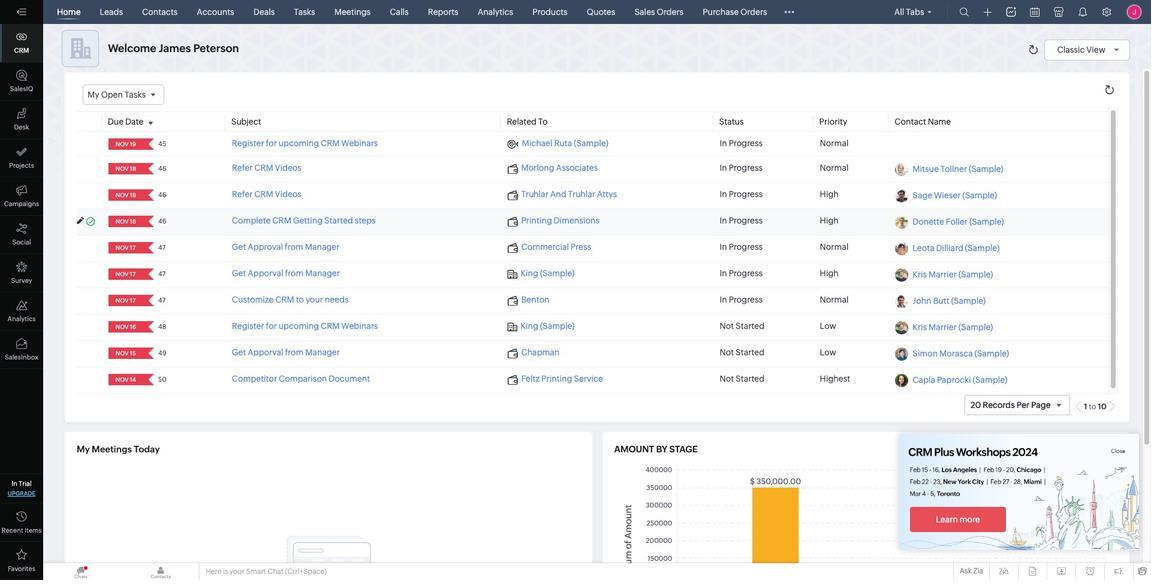 Task type: describe. For each thing, give the bounding box(es) containing it.
projects link
[[0, 139, 43, 177]]

all tabs
[[894, 7, 924, 17]]

social
[[12, 239, 31, 246]]

(ctrl+space)
[[285, 568, 327, 576]]

favorites
[[8, 565, 35, 573]]

quick actions image
[[983, 8, 992, 17]]

home link
[[52, 0, 85, 24]]

purchase orders
[[703, 7, 767, 17]]

crm link
[[0, 24, 43, 62]]

projects
[[9, 162, 34, 169]]

survey
[[11, 277, 32, 284]]

zia
[[973, 567, 983, 576]]

salesinbox
[[5, 354, 38, 361]]

marketplace image
[[1054, 7, 1063, 17]]

salesiq
[[10, 85, 33, 92]]

desk link
[[0, 101, 43, 139]]

home
[[57, 7, 81, 17]]

more
[[960, 515, 980, 525]]

chats image
[[83, 566, 88, 571]]

reports
[[428, 7, 458, 17]]

smart
[[246, 568, 266, 576]]

configure settings image
[[1102, 7, 1111, 17]]

salesiq link
[[0, 62, 43, 101]]

calls
[[390, 7, 409, 17]]

all
[[894, 7, 904, 17]]

learn more link
[[910, 507, 1006, 532]]

search image
[[959, 7, 969, 17]]

tasks
[[294, 7, 315, 17]]

accounts
[[197, 7, 234, 17]]

products link
[[528, 0, 572, 24]]

here is your smart chat (ctrl+space)
[[206, 568, 327, 576]]

orders for purchase orders
[[740, 7, 767, 17]]

accounts link
[[192, 0, 239, 24]]

orders for sales orders
[[657, 7, 684, 17]]

purchase orders link
[[698, 0, 772, 24]]

tabs
[[906, 7, 924, 17]]

0 horizontal spatial analytics link
[[0, 293, 43, 331]]

contacts image
[[123, 564, 198, 580]]

contacts link
[[137, 0, 182, 24]]

your
[[230, 568, 245, 576]]

0 vertical spatial analytics link
[[473, 0, 518, 24]]

leads
[[100, 7, 123, 17]]

campaigns
[[4, 200, 39, 207]]

recent items
[[2, 527, 42, 534]]

deals
[[253, 7, 275, 17]]

here
[[206, 568, 221, 576]]

quotes link
[[582, 0, 620, 24]]

1 horizontal spatial analytics
[[478, 7, 513, 17]]

meetings
[[334, 7, 371, 17]]

deals link
[[249, 0, 280, 24]]

ask zia
[[960, 567, 983, 576]]



Task type: locate. For each thing, give the bounding box(es) containing it.
learn more
[[936, 515, 980, 525]]

sales
[[634, 7, 655, 17]]

analytics link
[[473, 0, 518, 24], [0, 293, 43, 331]]

purchase
[[703, 7, 739, 17]]

calendar image
[[1030, 7, 1039, 17]]

trial
[[19, 480, 32, 487]]

survey link
[[0, 254, 43, 293]]

0 vertical spatial analytics
[[478, 7, 513, 17]]

1 orders from the left
[[657, 7, 684, 17]]

sales orders link
[[630, 0, 688, 24]]

meetings link
[[330, 0, 375, 24]]

1 horizontal spatial analytics link
[[473, 0, 518, 24]]

recent
[[2, 527, 23, 534]]

0 horizontal spatial orders
[[657, 7, 684, 17]]

ask
[[960, 567, 972, 576]]

campaigns link
[[0, 177, 43, 216]]

2 orders from the left
[[740, 7, 767, 17]]

quotes
[[587, 7, 615, 17]]

analytics right reports link
[[478, 7, 513, 17]]

analytics link right reports link
[[473, 0, 518, 24]]

orders
[[657, 7, 684, 17], [740, 7, 767, 17]]

leads link
[[95, 0, 128, 24]]

sales orders
[[634, 7, 684, 17]]

social link
[[0, 216, 43, 254]]

contacts
[[142, 7, 178, 17]]

0 horizontal spatial analytics
[[8, 315, 36, 323]]

notifications image
[[1078, 7, 1087, 17]]

1 vertical spatial analytics link
[[0, 293, 43, 331]]

in
[[12, 480, 17, 487]]

chat
[[268, 568, 284, 576]]

products
[[532, 7, 568, 17]]

reports link
[[423, 0, 463, 24]]

upgrade
[[8, 490, 36, 497]]

analytics
[[478, 7, 513, 17], [8, 315, 36, 323]]

1 horizontal spatial orders
[[740, 7, 767, 17]]

tasks link
[[289, 0, 320, 24]]

in trial upgrade
[[8, 480, 36, 497]]

crm
[[14, 47, 29, 54]]

desk
[[14, 123, 29, 131]]

1 vertical spatial analytics
[[8, 315, 36, 323]]

analytics link down survey
[[0, 293, 43, 331]]

orders right purchase on the right
[[740, 7, 767, 17]]

orders right sales
[[657, 7, 684, 17]]

analytics up salesinbox link
[[8, 315, 36, 323]]

sales motivator image
[[1006, 7, 1016, 17]]

learn
[[936, 515, 958, 525]]

salesinbox link
[[0, 331, 43, 369]]

is
[[223, 568, 228, 576]]

calls link
[[385, 0, 413, 24]]

items
[[25, 527, 42, 534]]



Task type: vqa. For each thing, say whether or not it's contained in the screenshot.
'Deals'
yes



